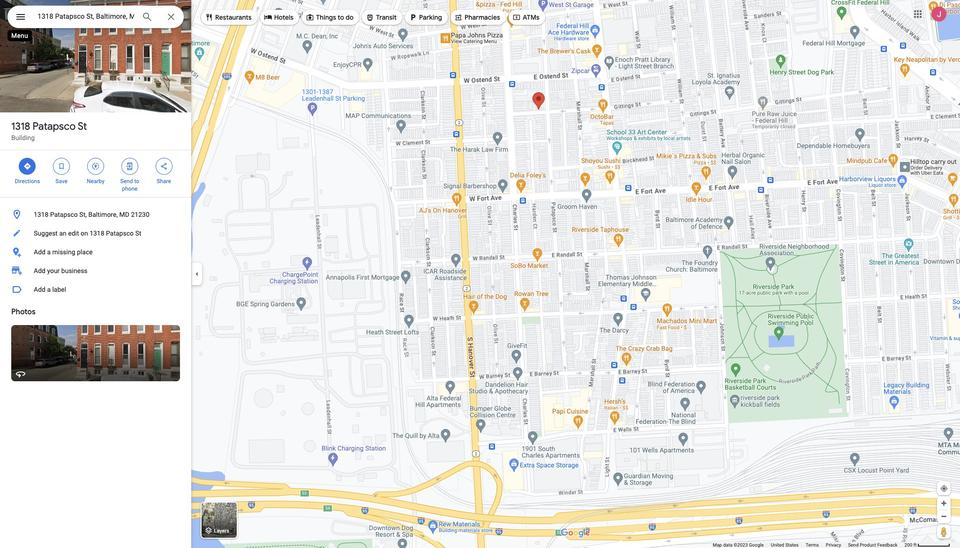 Task type: locate. For each thing, give the bounding box(es) containing it.
add down suggest
[[34, 249, 45, 256]]

0 vertical spatial send
[[120, 178, 133, 185]]

business
[[61, 267, 88, 275]]

1 horizontal spatial st
[[135, 230, 141, 237]]

2 vertical spatial 1318
[[90, 230, 104, 237]]

2 add from the top
[[34, 267, 45, 275]]


[[15, 10, 26, 23]]

send
[[120, 178, 133, 185], [849, 543, 859, 548]]

add your business
[[34, 267, 88, 275]]

1 horizontal spatial to
[[338, 13, 344, 22]]

patapsco up building
[[33, 120, 76, 133]]

0 horizontal spatial send
[[120, 178, 133, 185]]

united states button
[[771, 543, 799, 549]]


[[306, 12, 314, 23]]

hotels
[[274, 13, 294, 22]]

21230
[[131, 211, 150, 219]]

2 vertical spatial add
[[34, 286, 45, 294]]

share
[[157, 178, 171, 185]]

 button
[[8, 6, 34, 30]]

1 vertical spatial to
[[134, 178, 139, 185]]

1 add from the top
[[34, 249, 45, 256]]

0 vertical spatial 1318
[[11, 120, 30, 133]]

parking
[[419, 13, 442, 22]]

200
[[905, 543, 913, 548]]

1 vertical spatial 1318
[[34, 211, 49, 219]]

a
[[47, 249, 51, 256], [47, 286, 51, 294]]

add a label button
[[0, 280, 191, 299]]

0 vertical spatial to
[[338, 13, 344, 22]]

actions for 1318 patapsco st region
[[0, 151, 191, 197]]

st,
[[79, 211, 87, 219]]

patapsco down md on the left
[[106, 230, 134, 237]]

1 vertical spatial add
[[34, 267, 45, 275]]

1318
[[11, 120, 30, 133], [34, 211, 49, 219], [90, 230, 104, 237]]

zoom in image
[[941, 500, 948, 508]]

add for add a label
[[34, 286, 45, 294]]

patapsco inside 1318 patapsco st building
[[33, 120, 76, 133]]

1318 up building
[[11, 120, 30, 133]]

1 vertical spatial patapsco
[[50, 211, 78, 219]]

map
[[713, 543, 722, 548]]

1318 for st,
[[34, 211, 49, 219]]

show street view coverage image
[[938, 525, 951, 539]]

2 a from the top
[[47, 286, 51, 294]]

to left "do"
[[338, 13, 344, 22]]

0 vertical spatial patapsco
[[33, 120, 76, 133]]

1 horizontal spatial 1318
[[34, 211, 49, 219]]

add left your
[[34, 267, 45, 275]]

1 vertical spatial send
[[849, 543, 859, 548]]

missing
[[52, 249, 75, 256]]

patapsco
[[33, 120, 76, 133], [50, 211, 78, 219], [106, 230, 134, 237]]

send left product
[[849, 543, 859, 548]]

1318 patapsco st, baltimore, md 21230
[[34, 211, 150, 219]]

add a missing place button
[[0, 243, 191, 262]]

states
[[786, 543, 799, 548]]

patapsco up an at the left of the page
[[50, 211, 78, 219]]


[[23, 161, 32, 172]]

0 horizontal spatial 1318
[[11, 120, 30, 133]]

transit
[[376, 13, 397, 22]]

show your location image
[[940, 485, 949, 493]]

0 vertical spatial a
[[47, 249, 51, 256]]

st inside button
[[135, 230, 141, 237]]

1318 patapsco st, baltimore, md 21230 button
[[0, 205, 191, 224]]

a for label
[[47, 286, 51, 294]]

0 vertical spatial add
[[34, 249, 45, 256]]

200 ft
[[905, 543, 917, 548]]

terms
[[806, 543, 819, 548]]

patapsco for st,
[[50, 211, 78, 219]]

a left the missing
[[47, 249, 51, 256]]

send inside button
[[849, 543, 859, 548]]

suggest an edit on 1318 patapsco st
[[34, 230, 141, 237]]

1 horizontal spatial send
[[849, 543, 859, 548]]

your
[[47, 267, 60, 275]]

to
[[338, 13, 344, 22], [134, 178, 139, 185]]

restaurants
[[215, 13, 252, 22]]

footer containing map data ©2023 google
[[713, 543, 905, 549]]

to up phone
[[134, 178, 139, 185]]

send up phone
[[120, 178, 133, 185]]

0 vertical spatial st
[[78, 120, 87, 133]]

add left label
[[34, 286, 45, 294]]

add a missing place
[[34, 249, 93, 256]]

edit
[[68, 230, 79, 237]]

send inside send to phone
[[120, 178, 133, 185]]


[[366, 12, 374, 23]]

200 ft button
[[905, 543, 951, 548]]

suggest an edit on 1318 patapsco st button
[[0, 224, 191, 243]]

1318 right on
[[90, 230, 104, 237]]

atms
[[523, 13, 540, 22]]


[[160, 161, 168, 172]]

3 add from the top
[[34, 286, 45, 294]]

a left label
[[47, 286, 51, 294]]

1 vertical spatial a
[[47, 286, 51, 294]]

0 horizontal spatial st
[[78, 120, 87, 133]]

None field
[[38, 11, 134, 22]]

add
[[34, 249, 45, 256], [34, 267, 45, 275], [34, 286, 45, 294]]

1318 up suggest
[[34, 211, 49, 219]]

1318 for st
[[11, 120, 30, 133]]

0 horizontal spatial to
[[134, 178, 139, 185]]

1318 inside 1318 patapsco st building
[[11, 120, 30, 133]]

st
[[78, 120, 87, 133], [135, 230, 141, 237]]

1318 patapsco st building
[[11, 120, 87, 142]]

md
[[119, 211, 129, 219]]

1 a from the top
[[47, 249, 51, 256]]

 atms
[[513, 12, 540, 23]]

1 vertical spatial st
[[135, 230, 141, 237]]


[[57, 161, 66, 172]]

footer
[[713, 543, 905, 549]]

save
[[56, 178, 68, 185]]



Task type: describe. For each thing, give the bounding box(es) containing it.
things
[[316, 13, 336, 22]]

privacy
[[826, 543, 842, 548]]

send for send to phone
[[120, 178, 133, 185]]

united states
[[771, 543, 799, 548]]

do
[[346, 13, 354, 22]]

ft
[[914, 543, 917, 548]]

add for add a missing place
[[34, 249, 45, 256]]

 search field
[[8, 6, 184, 30]]

a for missing
[[47, 249, 51, 256]]

on
[[81, 230, 88, 237]]


[[513, 12, 521, 23]]

add your business link
[[0, 262, 191, 280]]


[[454, 12, 463, 23]]


[[205, 12, 213, 23]]

send product feedback button
[[849, 543, 898, 549]]

data
[[724, 543, 733, 548]]

feedback
[[878, 543, 898, 548]]

patapsco for st
[[33, 120, 76, 133]]

map data ©2023 google
[[713, 543, 764, 548]]

place
[[77, 249, 93, 256]]

layers
[[214, 529, 229, 535]]

terms button
[[806, 543, 819, 549]]


[[91, 161, 100, 172]]

send to phone
[[120, 178, 139, 192]]

 restaurants
[[205, 12, 252, 23]]

1318 patapsco st main content
[[0, 0, 191, 549]]

product
[[860, 543, 877, 548]]


[[126, 161, 134, 172]]

google
[[749, 543, 764, 548]]

add for add your business
[[34, 267, 45, 275]]

nearby
[[87, 178, 105, 185]]

suggest
[[34, 230, 58, 237]]

google account: james peterson  
(james.peterson1902@gmail.com) image
[[932, 6, 947, 21]]

2 vertical spatial patapsco
[[106, 230, 134, 237]]

send for send product feedback
[[849, 543, 859, 548]]

united
[[771, 543, 785, 548]]

zoom out image
[[941, 514, 948, 521]]

 transit
[[366, 12, 397, 23]]

pharmacies
[[465, 13, 500, 22]]

1318 Patapsco St, Baltimore, MD 21230 field
[[8, 6, 184, 28]]

label
[[52, 286, 66, 294]]

2 horizontal spatial 1318
[[90, 230, 104, 237]]

send product feedback
[[849, 543, 898, 548]]

none field inside '1318 patapsco st, baltimore, md 21230' field
[[38, 11, 134, 22]]

©2023
[[734, 543, 748, 548]]

to inside send to phone
[[134, 178, 139, 185]]

st inside 1318 patapsco st building
[[78, 120, 87, 133]]

footer inside google maps element
[[713, 543, 905, 549]]

directions
[[15, 178, 40, 185]]


[[409, 12, 417, 23]]

building
[[11, 134, 35, 142]]


[[264, 12, 272, 23]]

 hotels
[[264, 12, 294, 23]]

phone
[[122, 186, 138, 192]]

 pharmacies
[[454, 12, 500, 23]]

an
[[59, 230, 66, 237]]

 parking
[[409, 12, 442, 23]]

privacy button
[[826, 543, 842, 549]]

baltimore,
[[88, 211, 118, 219]]

 things to do
[[306, 12, 354, 23]]

google maps element
[[0, 0, 961, 549]]

add a label
[[34, 286, 66, 294]]

collapse side panel image
[[192, 269, 202, 280]]

to inside  things to do
[[338, 13, 344, 22]]

photos
[[11, 308, 36, 317]]



Task type: vqa. For each thing, say whether or not it's contained in the screenshot.


